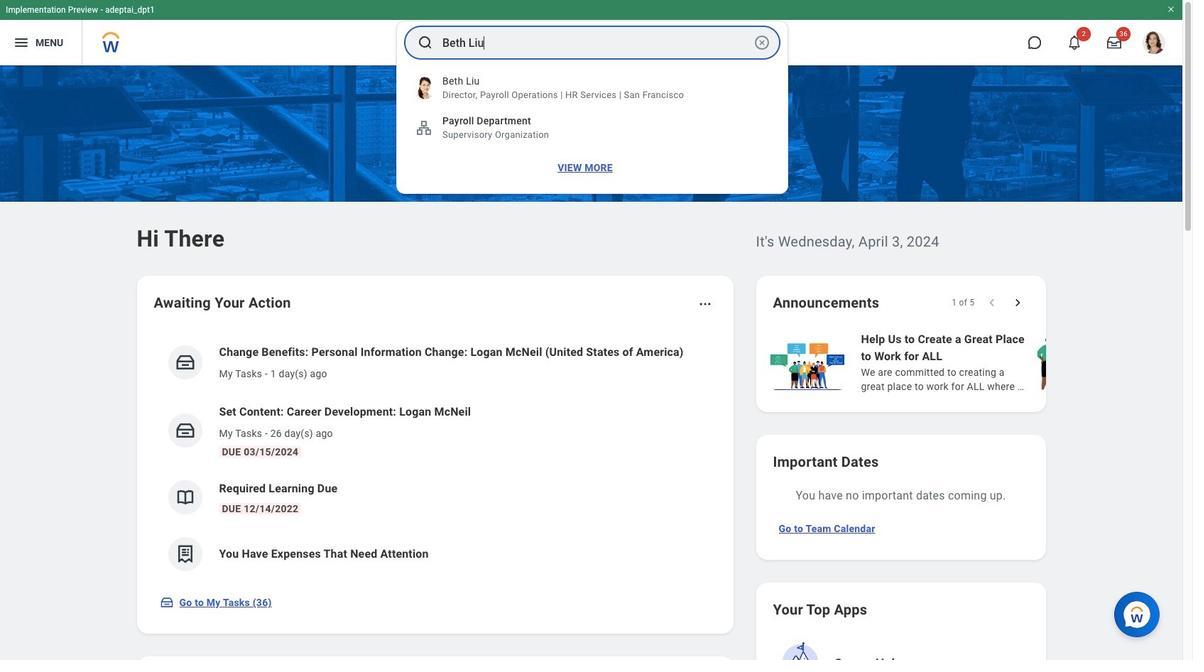 Task type: vqa. For each thing, say whether or not it's contained in the screenshot.
clock check image
no



Task type: describe. For each thing, give the bounding box(es) containing it.
suggested results list box
[[397, 68, 788, 185]]

related actions image
[[698, 297, 712, 311]]

x circle image
[[754, 34, 771, 51]]

0 horizontal spatial list
[[154, 333, 717, 583]]

1 vertical spatial inbox image
[[174, 420, 196, 441]]

search image
[[417, 34, 434, 51]]

inbox large image
[[1108, 36, 1122, 50]]

2 vertical spatial inbox image
[[160, 596, 174, 610]]

chevron right small image
[[1011, 296, 1025, 310]]

profile logan mcneil image
[[1144, 31, 1166, 57]]

book open image
[[174, 487, 196, 508]]

close environment banner image
[[1168, 5, 1176, 14]]



Task type: locate. For each thing, give the bounding box(es) containing it.
justify image
[[13, 34, 30, 51]]

notifications large image
[[1068, 36, 1082, 50]]

chevron left small image
[[985, 296, 1000, 310]]

main content
[[0, 65, 1194, 660]]

status
[[952, 297, 975, 308]]

banner
[[0, 0, 1183, 65]]

None search field
[[397, 21, 789, 194]]

0 vertical spatial inbox image
[[174, 352, 196, 373]]

inbox image
[[174, 352, 196, 373], [174, 420, 196, 441], [160, 596, 174, 610]]

Search Workday  search field
[[443, 27, 751, 58]]

view team image
[[416, 119, 433, 136]]

1 horizontal spatial list
[[768, 330, 1194, 395]]

list
[[768, 330, 1194, 395], [154, 333, 717, 583]]

dashboard expenses image
[[174, 544, 196, 565]]



